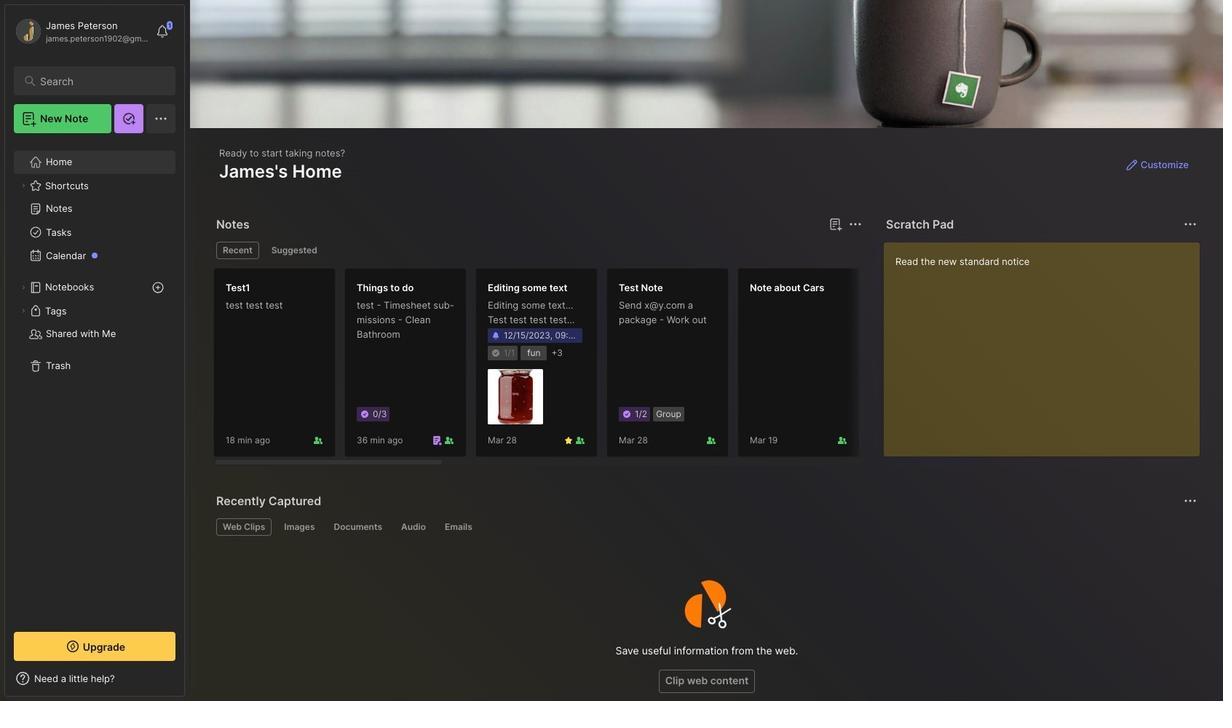 Task type: locate. For each thing, give the bounding box(es) containing it.
1 more actions image from the left
[[847, 215, 864, 233]]

row group
[[213, 268, 1223, 466]]

tree inside main element
[[5, 142, 184, 619]]

tree
[[5, 142, 184, 619]]

1 vertical spatial tab list
[[216, 518, 1195, 536]]

tab
[[216, 242, 259, 259], [265, 242, 324, 259], [216, 518, 272, 536], [278, 518, 321, 536], [327, 518, 389, 536], [395, 518, 432, 536], [438, 518, 479, 536]]

None search field
[[40, 72, 162, 90]]

more actions image
[[847, 215, 864, 233], [1182, 215, 1199, 233]]

tab list
[[216, 242, 860, 259], [216, 518, 1195, 536]]

2 more actions image from the left
[[1182, 215, 1199, 233]]

0 horizontal spatial more actions image
[[847, 215, 864, 233]]

2 tab list from the top
[[216, 518, 1195, 536]]

0 vertical spatial tab list
[[216, 242, 860, 259]]

More actions field
[[845, 214, 866, 234], [1180, 214, 1200, 234], [1180, 491, 1200, 511]]

1 horizontal spatial more actions image
[[1182, 215, 1199, 233]]



Task type: vqa. For each thing, say whether or not it's contained in the screenshot.
1st tab list
yes



Task type: describe. For each thing, give the bounding box(es) containing it.
1 tab list from the top
[[216, 242, 860, 259]]

more actions image
[[1182, 492, 1199, 510]]

expand notebooks image
[[19, 283, 28, 292]]

expand tags image
[[19, 306, 28, 315]]

Start writing… text field
[[895, 242, 1199, 445]]

none search field inside main element
[[40, 72, 162, 90]]

main element
[[0, 0, 189, 701]]

Search text field
[[40, 74, 162, 88]]

Account field
[[14, 17, 149, 46]]

WHAT'S NEW field
[[5, 667, 184, 690]]

thumbnail image
[[488, 369, 543, 425]]

click to collapse image
[[184, 674, 195, 692]]



